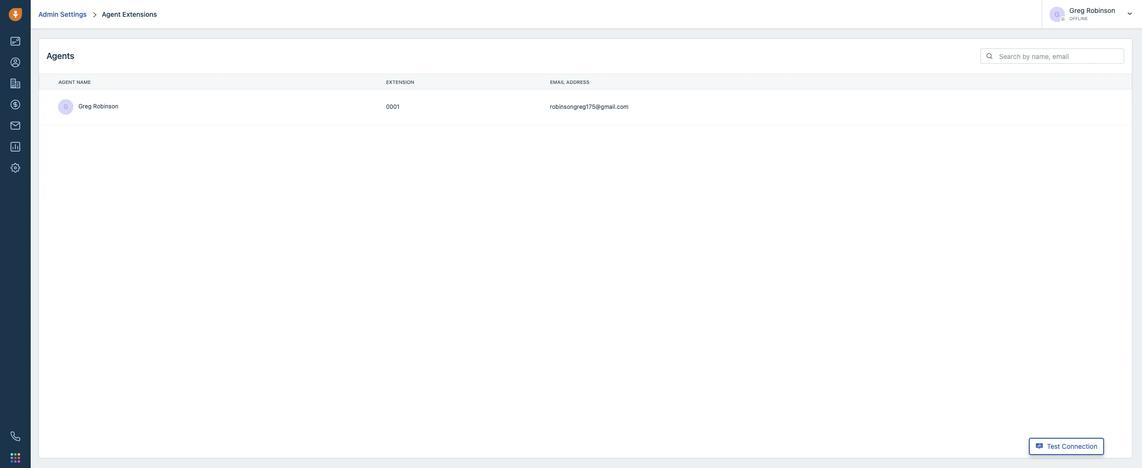 Task type: locate. For each thing, give the bounding box(es) containing it.
agents
[[47, 51, 74, 61]]

greg up offline
[[1070, 6, 1085, 14]]

greg robinson
[[78, 103, 118, 110]]

admin
[[38, 10, 58, 18]]

phone element
[[6, 427, 25, 446]]

1 vertical spatial greg
[[78, 103, 92, 110]]

g left offline
[[1055, 10, 1060, 18]]

1 horizontal spatial robinson
[[1087, 6, 1115, 14]]

1 horizontal spatial g
[[1055, 10, 1060, 18]]

robinson
[[1087, 6, 1115, 14], [93, 103, 118, 110]]

address
[[566, 79, 589, 85]]

1 horizontal spatial greg
[[1070, 6, 1085, 14]]

0 vertical spatial g
[[1055, 10, 1060, 18]]

name
[[77, 79, 91, 85]]

g down agent
[[64, 103, 68, 111]]

g
[[1055, 10, 1060, 18], [64, 103, 68, 111]]

robinson for greg robinson
[[93, 103, 118, 110]]

greg
[[1070, 6, 1085, 14], [78, 103, 92, 110]]

1 vertical spatial g
[[64, 103, 68, 111]]

greg robinson offline
[[1070, 6, 1115, 21]]

1 vertical spatial robinson
[[93, 103, 118, 110]]

agent
[[102, 10, 121, 18]]

agent extensions
[[102, 10, 157, 18]]

robinson inside greg robinson offline
[[1087, 6, 1115, 14]]

test connection
[[1047, 442, 1098, 450]]

greg for greg robinson
[[78, 103, 92, 110]]

greg for greg robinson offline
[[1070, 6, 1085, 14]]

extension
[[386, 79, 414, 85]]

0 horizontal spatial robinson
[[93, 103, 118, 110]]

greg down name
[[78, 103, 92, 110]]

email address
[[550, 79, 589, 85]]

0 vertical spatial robinson
[[1087, 6, 1115, 14]]

0 vertical spatial greg
[[1070, 6, 1085, 14]]

robinson for greg robinson offline
[[1087, 6, 1115, 14]]

0 horizontal spatial greg
[[78, 103, 92, 110]]

agent name
[[59, 79, 91, 85]]

greg inside greg robinson offline
[[1070, 6, 1085, 14]]

email
[[550, 79, 565, 85]]



Task type: describe. For each thing, give the bounding box(es) containing it.
phone image
[[11, 432, 20, 441]]

admin settings
[[38, 10, 87, 18]]

robinsongreg175@gmail.com
[[550, 103, 629, 111]]

admin settings link
[[38, 10, 87, 18]]

0001
[[386, 103, 400, 111]]

freshworks switcher image
[[11, 453, 20, 463]]

Search by name, email text field
[[998, 49, 1124, 63]]

agent
[[59, 79, 75, 85]]

0 horizontal spatial g
[[64, 103, 68, 111]]

test
[[1047, 442, 1060, 450]]

connection
[[1062, 442, 1098, 450]]

offline
[[1070, 16, 1088, 21]]

extensions
[[122, 10, 157, 18]]

settings
[[60, 10, 87, 18]]



Task type: vqa. For each thing, say whether or not it's contained in the screenshot.
THE 0001
yes



